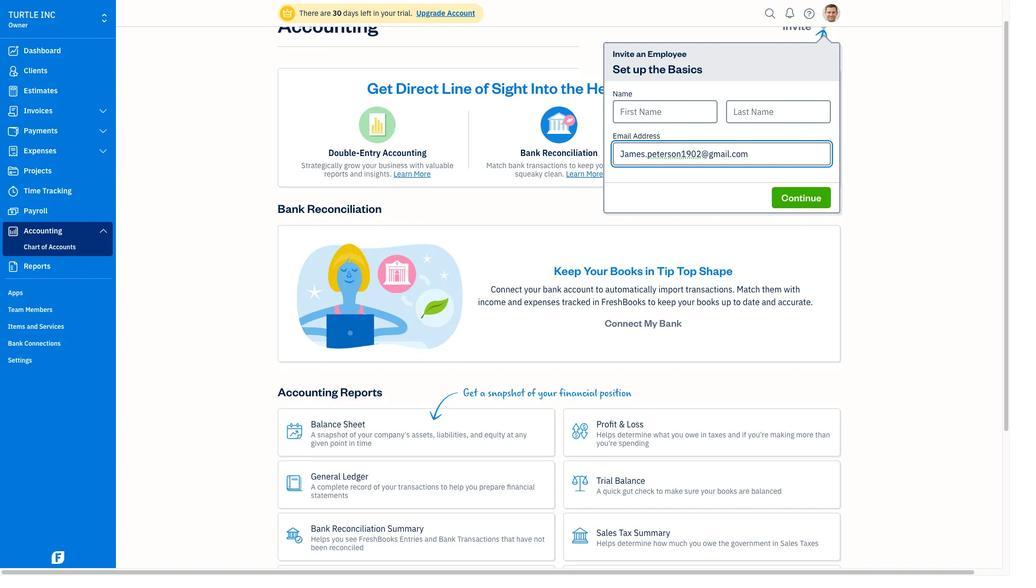 Task type: locate. For each thing, give the bounding box(es) containing it.
0 vertical spatial determine
[[618, 430, 652, 439]]

main element
[[0, 0, 142, 568]]

1 learn more from the left
[[394, 169, 431, 179]]

1 horizontal spatial learn
[[566, 169, 585, 179]]

insights.
[[364, 169, 392, 179]]

connect my bank button
[[596, 313, 692, 334]]

0 horizontal spatial get
[[367, 77, 393, 98]]

bank
[[509, 161, 525, 170], [543, 284, 562, 295]]

the right the into
[[561, 77, 584, 98]]

taxes
[[709, 430, 727, 439]]

members
[[25, 306, 53, 314]]

and inside balance sheet a snapshot of your company's assets, liabilities, and equity at any given point in time
[[471, 430, 483, 439]]

team
[[8, 306, 24, 314]]

books inside trial balance a quick gut check to make sure your books are balanced
[[718, 486, 738, 496]]

2 vertical spatial accounts
[[49, 243, 76, 251]]

financial inside general ledger a complete record of your transactions to help you prepare financial statements
[[507, 482, 535, 492]]

sales left 'taxes'
[[781, 539, 798, 548]]

0 horizontal spatial are
[[320, 8, 331, 18]]

1 vertical spatial bank reconciliation
[[278, 201, 382, 216]]

bank down strategically
[[278, 201, 305, 216]]

tracked
[[562, 297, 591, 307]]

get left direct
[[367, 77, 393, 98]]

email
[[613, 131, 632, 141]]

2 vertical spatial chevron large down image
[[98, 227, 108, 235]]

connect your bank account to automatically import transactions. match them with income and expenses tracked in freshbooks to keep your books up to date and accurate.
[[478, 284, 813, 307]]

the left 'government'
[[719, 539, 730, 548]]

time tracking
[[24, 186, 72, 196]]

chevron large down image inside invoices link
[[98, 107, 108, 115]]

2 vertical spatial entries
[[400, 534, 423, 544]]

reconciliation down reports
[[307, 201, 382, 216]]

0 horizontal spatial transactions
[[398, 482, 439, 492]]

chevron large down image inside the accounting link
[[98, 227, 108, 235]]

bank inside connect your bank account to automatically import transactions. match them with income and expenses tracked in freshbooks to keep your books up to date and accurate.
[[543, 284, 562, 295]]

crown image
[[282, 8, 293, 19]]

are
[[320, 8, 331, 18], [739, 486, 750, 496]]

in right accounts
[[800, 161, 806, 170]]

1 horizontal spatial summary
[[634, 527, 670, 538]]

transactions left help in the left of the page
[[398, 482, 439, 492]]

1 horizontal spatial you're
[[748, 430, 769, 439]]

import
[[659, 284, 684, 295]]

and inside bank reconciliation summary helps you see freshbooks entries and bank transactions that have not been reconciled
[[425, 534, 437, 544]]

0 horizontal spatial summary
[[388, 523, 424, 534]]

bank reconciliation up match bank transactions to keep your books squeaky clean.
[[521, 148, 598, 158]]

to
[[569, 161, 576, 170], [596, 284, 604, 295], [648, 297, 656, 307], [734, 297, 741, 307], [441, 482, 448, 492], [657, 486, 663, 496]]

freshbooks inside bank reconciliation summary helps you see freshbooks entries and bank transactions that have not been reconciled
[[359, 534, 398, 544]]

reports down chart of accounts on the left of the page
[[24, 261, 51, 271]]

of down sheet on the bottom left
[[350, 430, 356, 439]]

1 horizontal spatial your
[[653, 77, 686, 98]]

than
[[816, 430, 831, 439]]

books down email
[[612, 161, 632, 170]]

check
[[635, 486, 655, 496]]

1 vertical spatial bank
[[543, 284, 562, 295]]

2 determine from the top
[[618, 539, 652, 548]]

get for get a snapshot of your financial position
[[463, 388, 478, 400]]

30
[[333, 8, 342, 18]]

0 horizontal spatial owe
[[685, 430, 699, 439]]

freshbooks down automatically
[[602, 297, 646, 307]]

of right create
[[687, 169, 693, 179]]

helps down profit
[[597, 430, 616, 439]]

chart down enter an email address text field
[[667, 169, 685, 179]]

spending
[[619, 438, 649, 448]]

1 horizontal spatial more
[[587, 169, 603, 179]]

0 vertical spatial freshbooks
[[602, 297, 646, 307]]

bank up the expenses
[[543, 284, 562, 295]]

learn more right 'insights.'
[[394, 169, 431, 179]]

1 horizontal spatial invite
[[783, 18, 812, 33]]

connect
[[491, 284, 522, 295], [605, 317, 643, 329]]

2 vertical spatial books
[[718, 486, 738, 496]]

Last Name text field
[[726, 100, 831, 123]]

0 horizontal spatial invite
[[613, 48, 635, 59]]

1 vertical spatial books
[[697, 297, 720, 307]]

balanced
[[752, 486, 782, 496]]

helps inside sales tax summary helps determine how much you owe the government in sales taxes
[[597, 539, 616, 548]]

bank inside button
[[660, 317, 682, 329]]

1 vertical spatial balance
[[615, 475, 646, 486]]

sales tax summary helps determine how much you owe the government in sales taxes
[[597, 527, 819, 548]]

and
[[729, 148, 743, 158], [739, 161, 752, 170], [350, 169, 363, 179], [508, 297, 522, 307], [762, 297, 776, 307], [27, 323, 38, 331], [471, 430, 483, 439], [728, 430, 741, 439], [425, 534, 437, 544]]

are left the 30
[[320, 8, 331, 18]]

you left see
[[332, 534, 344, 544]]

2 horizontal spatial with
[[784, 284, 800, 295]]

more right business
[[414, 169, 431, 179]]

2 learn more from the left
[[566, 169, 603, 179]]

helps for bank reconciliation summary
[[311, 534, 330, 544]]

0 vertical spatial up
[[633, 61, 647, 76]]

position
[[600, 388, 632, 400]]

bank left clean.
[[509, 161, 525, 170]]

search image
[[762, 6, 779, 21]]

statements
[[311, 491, 349, 500]]

snapshot inside balance sheet a snapshot of your company's assets, liabilities, and equity at any given point in time
[[317, 430, 348, 439]]

1 learn from the left
[[394, 169, 412, 179]]

up
[[633, 61, 647, 76], [722, 297, 732, 307]]

prepare
[[479, 482, 505, 492]]

0 vertical spatial bank reconciliation
[[521, 148, 598, 158]]

match up the date
[[737, 284, 760, 295]]

financial
[[560, 388, 598, 400], [507, 482, 535, 492]]

project image
[[7, 166, 20, 177]]

connect for my
[[605, 317, 643, 329]]

0 horizontal spatial with
[[410, 161, 424, 170]]

reports inside main element
[[24, 261, 51, 271]]

1 vertical spatial financial
[[507, 482, 535, 492]]

in right "left"
[[373, 8, 379, 18]]

bank right my
[[660, 317, 682, 329]]

0 vertical spatial your
[[653, 77, 686, 98]]

1 vertical spatial invite
[[613, 48, 635, 59]]

of right the a
[[527, 388, 536, 400]]

1 horizontal spatial freshbooks
[[602, 297, 646, 307]]

1 horizontal spatial keep
[[658, 297, 676, 307]]

sales left tax
[[597, 527, 617, 538]]

1 vertical spatial sales
[[781, 539, 798, 548]]

entries inside bank reconciliation summary helps you see freshbooks entries and bank transactions that have not been reconciled
[[400, 534, 423, 544]]

help
[[449, 482, 464, 492]]

connect for your
[[491, 284, 522, 295]]

determine inside profit & loss helps determine what you owe in taxes and if you're making more than you're spending
[[618, 430, 652, 439]]

with up the "accurate."
[[784, 284, 800, 295]]

up inside invite an employee set up the basics
[[633, 61, 647, 76]]

what
[[654, 430, 670, 439]]

strategically
[[301, 161, 343, 170]]

0 vertical spatial are
[[320, 8, 331, 18]]

with down enter an email address text field
[[727, 169, 742, 179]]

0 horizontal spatial financial
[[507, 482, 535, 492]]

connect left my
[[605, 317, 643, 329]]

chart down the accounting link
[[24, 243, 40, 251]]

owe inside profit & loss helps determine what you owe in taxes and if you're making more than you're spending
[[685, 430, 699, 439]]

&
[[619, 419, 625, 429]]

account
[[447, 8, 475, 18]]

0 horizontal spatial match
[[486, 161, 507, 170]]

summary inside bank reconciliation summary helps you see freshbooks entries and bank transactions that have not been reconciled
[[388, 523, 424, 534]]

0 vertical spatial chart
[[745, 148, 767, 158]]

learn more right clean.
[[566, 169, 603, 179]]

money image
[[7, 206, 20, 217]]

strategically grow your business with valuable reports and insights.
[[301, 161, 454, 179]]

get left the a
[[463, 388, 478, 400]]

report image
[[7, 261, 20, 272]]

helps inside profit & loss helps determine what you owe in taxes and if you're making more than you're spending
[[597, 430, 616, 439]]

snapshot down sheet on the bottom left
[[317, 430, 348, 439]]

0 horizontal spatial snapshot
[[317, 430, 348, 439]]

a down trial
[[597, 486, 601, 496]]

0 horizontal spatial freshbooks
[[359, 534, 398, 544]]

2 chevron large down image from the top
[[98, 127, 108, 135]]

2 vertical spatial chart
[[24, 243, 40, 251]]

the right accounts
[[807, 161, 818, 170]]

connect inside connect your bank account to automatically import transactions. match them with income and expenses tracked in freshbooks to keep your books up to date and accurate.
[[491, 284, 522, 295]]

up down transactions.
[[722, 297, 732, 307]]

bank down items
[[8, 339, 23, 347]]

0 vertical spatial reports
[[24, 261, 51, 271]]

accounts down enter an email address text field
[[695, 169, 726, 179]]

reconciliation up match bank transactions to keep your books squeaky clean.
[[543, 148, 598, 158]]

0 horizontal spatial learn more
[[394, 169, 431, 179]]

freshbooks inside connect your bank account to automatically import transactions. match them with income and expenses tracked in freshbooks to keep your books up to date and accurate.
[[602, 297, 646, 307]]

learn right clean.
[[566, 169, 585, 179]]

1 horizontal spatial chart
[[667, 169, 685, 179]]

reconciliation
[[543, 148, 598, 158], [307, 201, 382, 216], [332, 523, 386, 534]]

making
[[771, 430, 795, 439]]

expenses
[[524, 297, 560, 307]]

in right 'government'
[[773, 539, 779, 548]]

estimates link
[[3, 82, 113, 101]]

items
[[8, 323, 25, 331]]

you're right if
[[748, 430, 769, 439]]

0 vertical spatial match
[[486, 161, 507, 170]]

set
[[613, 61, 631, 76]]

1 vertical spatial transactions
[[398, 482, 439, 492]]

bank reconciliation down reports
[[278, 201, 382, 216]]

owe left taxes
[[685, 430, 699, 439]]

1 horizontal spatial bank
[[543, 284, 562, 295]]

0 horizontal spatial connect
[[491, 284, 522, 295]]

email address
[[613, 131, 661, 141]]

chart inside "link"
[[24, 243, 40, 251]]

1 vertical spatial up
[[722, 297, 732, 307]]

keep down import
[[658, 297, 676, 307]]

reconciliation up see
[[332, 523, 386, 534]]

0 vertical spatial chevron large down image
[[98, 107, 108, 115]]

1 vertical spatial chart
[[667, 169, 685, 179]]

client image
[[7, 66, 20, 76]]

invoice image
[[7, 106, 20, 116]]

chevrondown image
[[817, 18, 831, 33]]

more right clean.
[[587, 169, 603, 179]]

1 vertical spatial keep
[[658, 297, 676, 307]]

your
[[381, 8, 396, 18], [362, 161, 377, 170], [596, 161, 610, 170], [524, 284, 541, 295], [678, 297, 695, 307], [538, 388, 557, 400], [358, 430, 373, 439], [382, 482, 397, 492], [701, 486, 716, 496]]

books right sure
[[718, 486, 738, 496]]

of right record
[[374, 482, 380, 492]]

chart of accounts link
[[5, 241, 111, 254]]

learn more for bank reconciliation
[[566, 169, 603, 179]]

summary inside sales tax summary helps determine how much you owe the government in sales taxes
[[634, 527, 670, 538]]

1 vertical spatial connect
[[605, 317, 643, 329]]

0 horizontal spatial reports
[[24, 261, 51, 271]]

more for bank reconciliation
[[587, 169, 603, 179]]

0 vertical spatial transactions
[[527, 161, 568, 170]]

there
[[299, 8, 319, 18]]

match left squeaky
[[486, 161, 507, 170]]

1 horizontal spatial are
[[739, 486, 750, 496]]

a left point
[[311, 430, 316, 439]]

2 learn from the left
[[566, 169, 585, 179]]

0 vertical spatial keep
[[578, 161, 594, 170]]

journal
[[667, 148, 697, 158], [687, 161, 712, 170]]

freshbooks
[[602, 297, 646, 307], [359, 534, 398, 544]]

in left time
[[349, 438, 355, 448]]

accounts inside chart of accounts "link"
[[49, 243, 76, 251]]

get
[[367, 77, 393, 98], [463, 388, 478, 400]]

0 horizontal spatial bank
[[509, 161, 525, 170]]

more
[[414, 169, 431, 179], [587, 169, 603, 179]]

chevron large down image
[[98, 107, 108, 115], [98, 127, 108, 135], [98, 227, 108, 235]]

match
[[486, 161, 507, 170], [737, 284, 760, 295]]

1 vertical spatial chevron large down image
[[98, 127, 108, 135]]

First Name text field
[[613, 100, 718, 123]]

bank reconciliation image
[[541, 106, 578, 143]]

bank reconciliation summary helps you see freshbooks entries and bank transactions that have not been reconciled
[[311, 523, 545, 552]]

accounts up accounts
[[779, 148, 815, 158]]

1 horizontal spatial bank reconciliation
[[521, 148, 598, 158]]

chevron large down image inside payments link
[[98, 127, 108, 135]]

0 horizontal spatial chart
[[24, 243, 40, 251]]

2 vertical spatial reconciliation
[[332, 523, 386, 534]]

connect inside button
[[605, 317, 643, 329]]

you right much on the right of page
[[690, 539, 702, 548]]

1 vertical spatial match
[[737, 284, 760, 295]]

1 vertical spatial reports
[[340, 384, 383, 399]]

match inside connect your bank account to automatically import transactions. match them with income and expenses tracked in freshbooks to keep your books up to date and accurate.
[[737, 284, 760, 295]]

1 vertical spatial are
[[739, 486, 750, 496]]

top
[[677, 263, 697, 278]]

1 vertical spatial owe
[[703, 539, 717, 548]]

your up 'account'
[[584, 263, 608, 278]]

been
[[311, 543, 328, 552]]

are left balanced
[[739, 486, 750, 496]]

0 vertical spatial journal
[[667, 148, 697, 158]]

transactions down bank reconciliation image
[[527, 161, 568, 170]]

helps inside bank reconciliation summary helps you see freshbooks entries and bank transactions that have not been reconciled
[[311, 534, 330, 544]]

and left if
[[728, 430, 741, 439]]

0 vertical spatial get
[[367, 77, 393, 98]]

bank inside main element
[[8, 339, 23, 347]]

invite left chevrondown icon
[[783, 18, 812, 33]]

you inside general ledger a complete record of your transactions to help you prepare financial statements
[[466, 482, 478, 492]]

to left the date
[[734, 297, 741, 307]]

determine down tax
[[618, 539, 652, 548]]

given
[[311, 438, 329, 448]]

1 horizontal spatial transactions
[[527, 161, 568, 170]]

1 horizontal spatial match
[[737, 284, 760, 295]]

1 vertical spatial determine
[[618, 539, 652, 548]]

complete
[[317, 482, 349, 492]]

notifications image
[[782, 3, 799, 24]]

0 horizontal spatial keep
[[578, 161, 594, 170]]

0 horizontal spatial up
[[633, 61, 647, 76]]

and left the edit on the top right of page
[[739, 161, 752, 170]]

your inside balance sheet a snapshot of your company's assets, liabilities, and equity at any given point in time
[[358, 430, 373, 439]]

you right what
[[672, 430, 684, 439]]

expenses link
[[3, 142, 113, 161]]

entry
[[360, 148, 381, 158]]

a
[[311, 430, 316, 439], [311, 482, 316, 492], [597, 486, 601, 496]]

1 horizontal spatial snapshot
[[488, 388, 525, 400]]

1 horizontal spatial learn more
[[566, 169, 603, 179]]

1 vertical spatial snapshot
[[317, 430, 348, 439]]

1 vertical spatial entries
[[714, 161, 737, 170]]

continue button
[[772, 187, 831, 208]]

0 vertical spatial accounts
[[779, 148, 815, 158]]

to inside trial balance a quick gut check to make sure your books are balanced
[[657, 486, 663, 496]]

0 vertical spatial entries
[[699, 148, 727, 158]]

1 horizontal spatial connect
[[605, 317, 643, 329]]

1 vertical spatial get
[[463, 388, 478, 400]]

1 horizontal spatial accounts
[[695, 169, 726, 179]]

summary for bank reconciliation summary
[[388, 523, 424, 534]]

determine down the "loss" at the bottom
[[618, 430, 652, 439]]

to left help in the left of the page
[[441, 482, 448, 492]]

and left equity
[[471, 430, 483, 439]]

chevron large down image
[[98, 147, 108, 156]]

1 determine from the top
[[618, 430, 652, 439]]

you inside sales tax summary helps determine how much you owe the government in sales taxes
[[690, 539, 702, 548]]

keep right clean.
[[578, 161, 594, 170]]

bank
[[521, 148, 541, 158], [278, 201, 305, 216], [660, 317, 682, 329], [8, 339, 23, 347], [311, 523, 330, 534], [439, 534, 456, 544]]

chevron large down image for invoices
[[98, 107, 108, 115]]

your up "first name" text field
[[653, 77, 686, 98]]

0 horizontal spatial more
[[414, 169, 431, 179]]

1 horizontal spatial reports
[[340, 384, 383, 399]]

a inside general ledger a complete record of your transactions to help you prepare financial statements
[[311, 482, 316, 492]]

owe inside sales tax summary helps determine how much you owe the government in sales taxes
[[703, 539, 717, 548]]

you're down profit
[[597, 438, 617, 448]]

dashboard image
[[7, 46, 20, 56]]

helps down quick
[[597, 539, 616, 548]]

your inside trial balance a quick gut check to make sure your books are balanced
[[701, 486, 716, 496]]

equity
[[485, 430, 505, 439]]

see
[[346, 534, 357, 544]]

you
[[672, 430, 684, 439], [466, 482, 478, 492], [332, 534, 344, 544], [690, 539, 702, 548]]

2 horizontal spatial accounts
[[779, 148, 815, 158]]

match inside match bank transactions to keep your books squeaky clean.
[[486, 161, 507, 170]]

2 more from the left
[[587, 169, 603, 179]]

of down the accounting link
[[41, 243, 47, 251]]

0 vertical spatial invite
[[783, 18, 812, 33]]

balance up gut
[[615, 475, 646, 486]]

in left taxes
[[701, 430, 707, 439]]

learn right 'insights.'
[[394, 169, 412, 179]]

1 horizontal spatial balance
[[615, 475, 646, 486]]

0 vertical spatial connect
[[491, 284, 522, 295]]

invite up the set
[[613, 48, 635, 59]]

reports
[[324, 169, 348, 179]]

with left valuable
[[410, 161, 424, 170]]

ledger
[[343, 471, 369, 482]]

1 chevron large down image from the top
[[98, 107, 108, 115]]

connect up the income
[[491, 284, 522, 295]]

invite inside dropdown button
[[783, 18, 812, 33]]

balance inside trial balance a quick gut check to make sure your books are balanced
[[615, 475, 646, 486]]

your inside match bank transactions to keep your books squeaky clean.
[[596, 161, 610, 170]]

services
[[39, 323, 64, 331]]

continue
[[782, 191, 822, 203]]

not
[[534, 534, 545, 544]]

determine inside sales tax summary helps determine how much you owe the government in sales taxes
[[618, 539, 652, 548]]

and left transactions at the left bottom
[[425, 534, 437, 544]]

in inside sales tax summary helps determine how much you owe the government in sales taxes
[[773, 539, 779, 548]]

1 vertical spatial accounts
[[695, 169, 726, 179]]

and right items
[[27, 323, 38, 331]]

of right 'name'
[[636, 77, 650, 98]]

chart up the edit on the top right of page
[[745, 148, 767, 158]]

owe
[[685, 430, 699, 439], [703, 539, 717, 548]]

1 horizontal spatial get
[[463, 388, 478, 400]]

1 horizontal spatial financial
[[560, 388, 598, 400]]

and right reports
[[350, 169, 363, 179]]

owner
[[8, 21, 28, 29]]

of right line
[[475, 77, 489, 98]]

1 more from the left
[[414, 169, 431, 179]]

1 vertical spatial freshbooks
[[359, 534, 398, 544]]

0 horizontal spatial bank reconciliation
[[278, 201, 382, 216]]

determine for loss
[[618, 430, 652, 439]]

invite
[[783, 18, 812, 33], [613, 48, 635, 59]]

0 vertical spatial reconciliation
[[543, 148, 598, 158]]

1 vertical spatial your
[[584, 263, 608, 278]]

in
[[373, 8, 379, 18], [800, 161, 806, 170], [646, 263, 655, 278], [593, 297, 600, 307], [701, 430, 707, 439], [349, 438, 355, 448], [773, 539, 779, 548]]

0 vertical spatial bank
[[509, 161, 525, 170]]

1 vertical spatial reconciliation
[[307, 201, 382, 216]]

accounts down the accounting link
[[49, 243, 76, 251]]

with
[[410, 161, 424, 170], [727, 169, 742, 179], [784, 284, 800, 295]]

payments
[[24, 126, 58, 135]]

you inside profit & loss helps determine what you owe in taxes and if you're making more than you're spending
[[672, 430, 684, 439]]

clean.
[[545, 169, 565, 179]]

a down general
[[311, 482, 316, 492]]

and inside the strategically grow your business with valuable reports and insights.
[[350, 169, 363, 179]]

owe right much on the right of page
[[703, 539, 717, 548]]

with inside the strategically grow your business with valuable reports and insights.
[[410, 161, 424, 170]]

the down employee
[[649, 61, 666, 76]]

a inside trial balance a quick gut check to make sure your books are balanced
[[597, 486, 601, 496]]

tracking
[[42, 186, 72, 196]]

your inside general ledger a complete record of your transactions to help you prepare financial statements
[[382, 482, 397, 492]]

0 vertical spatial owe
[[685, 430, 699, 439]]

invite inside invite an employee set up the basics
[[613, 48, 635, 59]]

more for double-entry accounting
[[414, 169, 431, 179]]

summary up how
[[634, 527, 670, 538]]

freshbooks right see
[[359, 534, 398, 544]]

3 chevron large down image from the top
[[98, 227, 108, 235]]

chart
[[745, 148, 767, 158], [667, 169, 685, 179], [24, 243, 40, 251]]

chevron large down image for accounting
[[98, 227, 108, 235]]

bank up been
[[311, 523, 330, 534]]

to right clean.
[[569, 161, 576, 170]]

a inside balance sheet a snapshot of your company's assets, liabilities, and equity at any given point in time
[[311, 430, 316, 439]]



Task type: vqa. For each thing, say whether or not it's contained in the screenshot.
'30' corresponding to 30 button to the top
no



Task type: describe. For each thing, give the bounding box(es) containing it.
settings link
[[3, 352, 113, 368]]

bank up squeaky
[[521, 148, 541, 158]]

that
[[502, 534, 515, 544]]

accounting link
[[3, 222, 113, 241]]

helps for profit & loss
[[597, 430, 616, 439]]

a for trial balance
[[597, 486, 601, 496]]

in inside balance sheet a snapshot of your company's assets, liabilities, and equity at any given point in time
[[349, 438, 355, 448]]

to right 'account'
[[596, 284, 604, 295]]

days
[[343, 8, 359, 18]]

keep
[[554, 263, 581, 278]]

sure
[[685, 486, 699, 496]]

invite an employee set up the basics
[[613, 48, 703, 76]]

match bank transactions to keep your books squeaky clean.
[[486, 161, 632, 179]]

determine for summary
[[618, 539, 652, 548]]

clients link
[[3, 62, 113, 81]]

accounting inside main element
[[24, 226, 62, 236]]

you inside bank reconciliation summary helps you see freshbooks entries and bank transactions that have not been reconciled
[[332, 534, 344, 544]]

expenses
[[24, 146, 57, 156]]

double-entry accounting image
[[359, 106, 396, 143]]

helps for sales tax summary
[[597, 539, 616, 548]]

grow
[[344, 161, 361, 170]]

payroll link
[[3, 202, 113, 221]]

go to help image
[[801, 6, 818, 21]]

if
[[742, 430, 747, 439]]

how
[[654, 539, 668, 548]]

0 horizontal spatial you're
[[597, 438, 617, 448]]

1 vertical spatial journal
[[687, 161, 712, 170]]

with inside connect your bank account to automatically import transactions. match them with income and expenses tracked in freshbooks to keep your books up to date and accurate.
[[784, 284, 800, 295]]

freshbooks image
[[50, 551, 66, 564]]

0 vertical spatial financial
[[560, 388, 598, 400]]

transactions.
[[686, 284, 735, 295]]

them
[[762, 284, 782, 295]]

of inside "link"
[[41, 243, 47, 251]]

team members link
[[3, 302, 113, 317]]

books
[[610, 263, 643, 278]]

in left "tip" in the right top of the page
[[646, 263, 655, 278]]

name
[[613, 89, 633, 99]]

get a snapshot of your financial position
[[463, 388, 632, 400]]

a for general ledger
[[311, 482, 316, 492]]

reports link
[[3, 257, 113, 276]]

keep inside match bank transactions to keep your books squeaky clean.
[[578, 161, 594, 170]]

are inside trial balance a quick gut check to make sure your books are balanced
[[739, 486, 750, 496]]

company's
[[374, 430, 410, 439]]

books inside match bank transactions to keep your books squeaky clean.
[[612, 161, 632, 170]]

summary for sales tax summary
[[634, 527, 670, 538]]

get for get direct line of sight into the health of your business
[[367, 77, 393, 98]]

team members
[[8, 306, 53, 314]]

transactions inside match bank transactions to keep your books squeaky clean.
[[527, 161, 568, 170]]

transactions inside general ledger a complete record of your transactions to help you prepare financial statements
[[398, 482, 439, 492]]

to inside match bank transactions to keep your books squeaky clean.
[[569, 161, 576, 170]]

a for balance sheet
[[311, 430, 316, 439]]

to up my
[[648, 297, 656, 307]]

and inside items and services link
[[27, 323, 38, 331]]

bank left transactions at the left bottom
[[439, 534, 456, 544]]

an
[[636, 48, 646, 59]]

projects
[[24, 166, 52, 176]]

shape
[[699, 263, 733, 278]]

estimate image
[[7, 86, 20, 96]]

invite for invite an employee set up the basics
[[613, 48, 635, 59]]

the inside sales tax summary helps determine how much you owe the government in sales taxes
[[719, 539, 730, 548]]

reconciled
[[329, 543, 364, 552]]

1 horizontal spatial sales
[[781, 539, 798, 548]]

left
[[361, 8, 372, 18]]

bank connections link
[[3, 335, 113, 351]]

balance sheet a snapshot of your company's assets, liabilities, and equity at any given point in time
[[311, 419, 527, 448]]

accurate.
[[778, 297, 813, 307]]

in inside profit & loss helps determine what you owe in taxes and if you're making more than you're spending
[[701, 430, 707, 439]]

connect your bank account to begin matching your bank transactions image
[[295, 242, 464, 350]]

into
[[531, 77, 558, 98]]

learn for entry
[[394, 169, 412, 179]]

valuable
[[426, 161, 454, 170]]

business
[[379, 161, 408, 170]]

of up accounts
[[769, 148, 777, 158]]

journal entries and chart of accounts image
[[723, 106, 759, 143]]

record
[[350, 482, 372, 492]]

chevron large down image for payments
[[98, 127, 108, 135]]

chart image
[[7, 226, 20, 237]]

chart of accounts
[[24, 243, 76, 251]]

trial
[[597, 475, 613, 486]]

profit & loss helps determine what you owe in taxes and if you're making more than you're spending
[[597, 419, 831, 448]]

to inside general ledger a complete record of your transactions to help you prepare financial statements
[[441, 482, 448, 492]]

profit
[[597, 419, 617, 429]]

account
[[564, 284, 594, 295]]

government
[[731, 539, 771, 548]]

keep inside connect your bank account to automatically import transactions. match them with income and expenses tracked in freshbooks to keep your books up to date and accurate.
[[658, 297, 676, 307]]

0 vertical spatial snapshot
[[488, 388, 525, 400]]

the inside invite an employee set up the basics
[[649, 61, 666, 76]]

invoices
[[24, 106, 53, 115]]

clients
[[24, 66, 48, 75]]

payments link
[[3, 122, 113, 141]]

timer image
[[7, 186, 20, 197]]

apps link
[[3, 285, 113, 300]]

turtle
[[8, 9, 39, 20]]

your inside the strategically grow your business with valuable reports and insights.
[[362, 161, 377, 170]]

in inside connect your bank account to automatically import transactions. match them with income and expenses tracked in freshbooks to keep your books up to date and accurate.
[[593, 297, 600, 307]]

and down the journal entries and chart of accounts image
[[729, 148, 743, 158]]

double-
[[329, 148, 360, 158]]

health
[[587, 77, 633, 98]]

tip
[[657, 263, 675, 278]]

in inside journal entries and chart of accounts create journal entries and edit accounts in the chart of accounts with
[[800, 161, 806, 170]]

squeaky
[[515, 169, 543, 179]]

of inside balance sheet a snapshot of your company's assets, liabilities, and equity at any given point in time
[[350, 430, 356, 439]]

and inside profit & loss helps determine what you owe in taxes and if you're making more than you're spending
[[728, 430, 741, 439]]

items and services link
[[3, 318, 113, 334]]

at
[[507, 430, 514, 439]]

with inside journal entries and chart of accounts create journal entries and edit accounts in the chart of accounts with
[[727, 169, 742, 179]]

reconciliation inside bank reconciliation summary helps you see freshbooks entries and bank transactions that have not been reconciled
[[332, 523, 386, 534]]

point
[[330, 438, 347, 448]]

invite button
[[773, 13, 841, 38]]

make
[[665, 486, 683, 496]]

expense image
[[7, 146, 20, 157]]

assets,
[[412, 430, 435, 439]]

gut
[[623, 486, 633, 496]]

of inside general ledger a complete record of your transactions to help you prepare financial statements
[[374, 482, 380, 492]]

learn more for double-entry accounting
[[394, 169, 431, 179]]

a
[[480, 388, 486, 400]]

time
[[357, 438, 372, 448]]

invite for invite
[[783, 18, 812, 33]]

and right the income
[[508, 297, 522, 307]]

employee
[[648, 48, 687, 59]]

address
[[633, 131, 661, 141]]

more
[[797, 430, 814, 439]]

direct
[[396, 77, 439, 98]]

business
[[689, 77, 751, 98]]

learn for reconciliation
[[566, 169, 585, 179]]

time
[[24, 186, 41, 196]]

upgrade
[[417, 8, 446, 18]]

get direct line of sight into the health of your business
[[367, 77, 751, 98]]

books inside connect your bank account to automatically import transactions. match them with income and expenses tracked in freshbooks to keep your books up to date and accurate.
[[697, 297, 720, 307]]

payment image
[[7, 126, 20, 137]]

edit
[[753, 161, 766, 170]]

automatically
[[606, 284, 657, 295]]

bank inside match bank transactions to keep your books squeaky clean.
[[509, 161, 525, 170]]

date
[[743, 297, 760, 307]]

accounts
[[768, 161, 798, 170]]

upgrade account link
[[414, 8, 475, 18]]

dashboard link
[[3, 42, 113, 61]]

balance inside balance sheet a snapshot of your company's assets, liabilities, and equity at any given point in time
[[311, 419, 341, 429]]

sheet
[[343, 419, 365, 429]]

0 horizontal spatial sales
[[597, 527, 617, 538]]

quick
[[603, 486, 621, 496]]

the inside journal entries and chart of accounts create journal entries and edit accounts in the chart of accounts with
[[807, 161, 818, 170]]

turtle inc owner
[[8, 9, 55, 29]]

create
[[664, 161, 686, 170]]

invoices link
[[3, 102, 113, 121]]

close image
[[821, 75, 833, 88]]

up inside connect your bank account to automatically import transactions. match them with income and expenses tracked in freshbooks to keep your books up to date and accurate.
[[722, 297, 732, 307]]

there are 30 days left in your trial. upgrade account
[[299, 8, 475, 18]]

have
[[517, 534, 532, 544]]

Enter an email address text field
[[613, 142, 831, 166]]

and down them
[[762, 297, 776, 307]]



